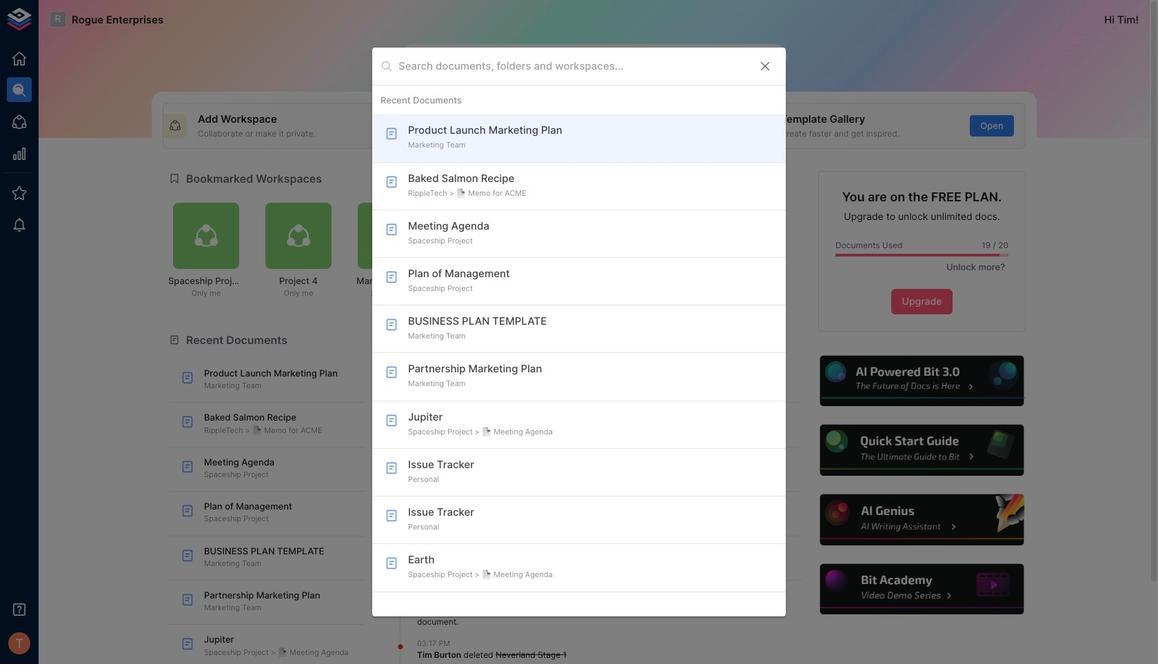 Task type: vqa. For each thing, say whether or not it's contained in the screenshot.
dialog
yes



Task type: locate. For each thing, give the bounding box(es) containing it.
help image
[[819, 354, 1026, 408], [819, 423, 1026, 478], [819, 493, 1026, 547], [819, 562, 1026, 617]]

1 help image from the top
[[819, 354, 1026, 408]]

3 help image from the top
[[819, 493, 1026, 547]]

2 help image from the top
[[819, 423, 1026, 478]]

dialog
[[372, 47, 786, 617]]



Task type: describe. For each thing, give the bounding box(es) containing it.
Search documents, folders and workspaces... text field
[[399, 56, 748, 77]]

4 help image from the top
[[819, 562, 1026, 617]]



